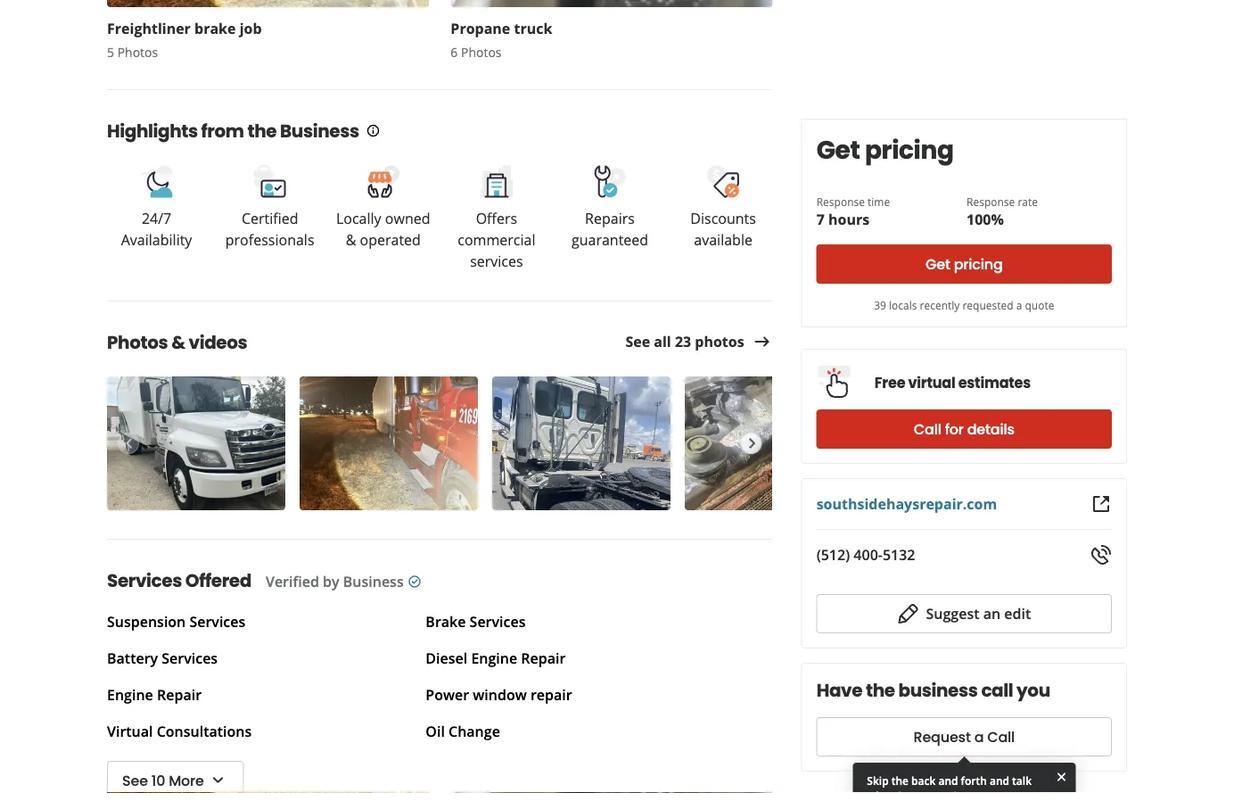 Task type: describe. For each thing, give the bounding box(es) containing it.
see all 23 photos link
[[626, 332, 773, 353]]

certified
[[242, 209, 298, 228]]

change
[[449, 722, 500, 741]]

call for details
[[914, 419, 1015, 439]]

get pricing button
[[817, 244, 1113, 284]]

consultations
[[157, 722, 252, 741]]

oil change link
[[426, 722, 500, 741]]

videos
[[189, 331, 247, 356]]

39 locals recently requested a quote
[[875, 298, 1055, 312]]

(512) 400-5132
[[817, 545, 916, 564]]

engine repair
[[107, 686, 202, 705]]

pricing inside button
[[954, 254, 1003, 274]]

skip
[[868, 774, 889, 788]]

all
[[654, 333, 672, 352]]

photos left videos
[[107, 331, 168, 356]]

repairs_guaranteed image
[[592, 164, 628, 200]]

7
[[817, 210, 825, 229]]

free
[[875, 373, 906, 393]]

hours
[[829, 210, 870, 229]]

1 horizontal spatial engine
[[471, 649, 518, 668]]

discounts_available image
[[706, 164, 742, 200]]

locally_owned_operated image
[[366, 164, 401, 200]]

a inside "button"
[[975, 727, 984, 747]]

16 checkmark badged v2 image
[[408, 575, 422, 589]]

suspension
[[107, 613, 186, 632]]

rate
[[1018, 194, 1039, 209]]

5
[[107, 44, 114, 61]]

certified_professionals image
[[252, 164, 288, 200]]

freightliner brake job 5 photos
[[107, 19, 262, 61]]

battery
[[107, 649, 158, 668]]

see 10 more
[[122, 771, 204, 791]]

23
[[675, 333, 692, 352]]

oil
[[426, 722, 445, 741]]

brake services link
[[426, 613, 526, 632]]

locals
[[890, 298, 918, 312]]

services
[[470, 252, 523, 271]]

offers
[[476, 209, 518, 228]]

highlights
[[107, 119, 198, 144]]

details
[[968, 419, 1015, 439]]

propane truck 6 photos
[[451, 19, 553, 61]]

suspension services link
[[107, 613, 246, 632]]

have the business call you
[[817, 678, 1051, 703]]

diesel engine repair link
[[426, 649, 566, 668]]

battery services
[[107, 649, 218, 668]]

photos inside propane truck 6 photos
[[461, 44, 502, 61]]

& inside locally owned & operated
[[346, 231, 356, 250]]

photos inside freightliner brake job 5 photos
[[117, 44, 158, 61]]

job
[[240, 19, 262, 38]]

suggest an edit
[[927, 604, 1032, 623]]

oil change
[[426, 722, 500, 741]]

availability
[[121, 231, 192, 250]]

repairs
[[585, 209, 635, 228]]

by
[[323, 572, 340, 592]]

skip the back and forth and talk when it's convenient
[[868, 774, 1032, 793]]

call inside button
[[914, 419, 942, 439]]

see 10 more button
[[107, 762, 244, 793]]

1 vertical spatial engine
[[107, 686, 153, 705]]

24 chevron down v2 image
[[208, 770, 229, 791]]

response time 7 hours
[[817, 194, 891, 229]]

verified
[[266, 572, 319, 592]]

verified by business
[[266, 572, 404, 592]]

estimates
[[959, 373, 1031, 393]]

call for details button
[[817, 410, 1113, 449]]

photos & videos
[[107, 331, 247, 356]]

repairs guaranteed
[[572, 209, 649, 250]]

southsidehaysrepair.com
[[817, 494, 998, 513]]

the for have
[[866, 678, 895, 703]]

(512)
[[817, 545, 850, 564]]

discounts available
[[691, 209, 756, 250]]

convenient
[[917, 788, 974, 793]]

owned
[[385, 209, 431, 228]]

locally owned & operated
[[336, 209, 431, 250]]

guaranteed
[[572, 231, 649, 250]]

repair
[[531, 686, 573, 705]]

window
[[473, 686, 527, 705]]

an
[[984, 604, 1001, 623]]

available
[[694, 231, 753, 250]]

24 pencil v2 image
[[898, 603, 919, 625]]

locally
[[336, 209, 382, 228]]

services offered
[[107, 569, 252, 594]]

previous image
[[118, 433, 138, 455]]

brake
[[195, 19, 236, 38]]

from
[[201, 119, 244, 144]]

virtual
[[909, 373, 956, 393]]

0 vertical spatial get
[[817, 132, 860, 167]]

6
[[451, 44, 458, 61]]

0 vertical spatial get pricing
[[817, 132, 954, 167]]

services up suspension
[[107, 569, 182, 594]]

services for suspension services
[[190, 613, 246, 632]]

1 horizontal spatial a
[[1017, 298, 1023, 312]]

highlights from the business
[[107, 119, 359, 144]]

virtual
[[107, 722, 153, 741]]

diesel
[[426, 649, 468, 668]]

2 photo of south side hays repair - buda, tx, us. image from the left
[[300, 377, 478, 511]]

quote
[[1026, 298, 1055, 312]]

power window repair
[[426, 686, 573, 705]]



Task type: vqa. For each thing, say whether or not it's contained in the screenshot.
Dogs to the top
no



Task type: locate. For each thing, give the bounding box(es) containing it.
400-
[[854, 545, 883, 564]]

photos down freightliner
[[117, 44, 158, 61]]

pricing up time
[[865, 132, 954, 167]]

see left 10
[[122, 771, 148, 791]]

propane
[[451, 19, 511, 38]]

it's
[[899, 788, 914, 793]]

0 horizontal spatial repair
[[157, 686, 202, 705]]

close image
[[1055, 769, 1069, 784]]

response for 7
[[817, 194, 865, 209]]

photos
[[117, 44, 158, 61], [461, 44, 502, 61], [107, 331, 168, 356]]

repair
[[521, 649, 566, 668], [157, 686, 202, 705]]

services up diesel engine repair link
[[470, 613, 526, 632]]

1 horizontal spatial response
[[967, 194, 1016, 209]]

0 horizontal spatial get
[[817, 132, 860, 167]]

photo of south side hays repair - buda, tx, us. call for service availability - (512) 400-5132.  we service commercial diesel engines and most makes and models of the cars you drive! image
[[493, 377, 671, 511]]

2 and from the left
[[990, 774, 1010, 788]]

engine
[[471, 649, 518, 668], [107, 686, 153, 705]]

1 vertical spatial get
[[926, 254, 951, 274]]

0 vertical spatial a
[[1017, 298, 1023, 312]]

get pricing inside button
[[926, 254, 1003, 274]]

2 vertical spatial the
[[892, 774, 909, 788]]

call
[[982, 678, 1014, 703]]

0 vertical spatial business
[[280, 119, 359, 144]]

see inside photos & videos element
[[626, 333, 651, 352]]

operated
[[360, 231, 421, 250]]

1 horizontal spatial see
[[626, 333, 651, 352]]

100%
[[967, 210, 1004, 229]]

0 horizontal spatial and
[[939, 774, 959, 788]]

response up '100%'
[[967, 194, 1016, 209]]

offered
[[185, 569, 252, 594]]

next image
[[742, 433, 762, 455]]

1 photo of south side hays repair - buda, tx, us. image from the left
[[107, 377, 286, 511]]

24_7_availability image
[[139, 164, 174, 200]]

1 vertical spatial the
[[866, 678, 895, 703]]

see all 23 photos
[[626, 333, 745, 352]]

see for see 10 more
[[122, 771, 148, 791]]

engine up power window repair "link"
[[471, 649, 518, 668]]

services down offered
[[190, 613, 246, 632]]

the for skip
[[892, 774, 909, 788]]

see
[[626, 333, 651, 352], [122, 771, 148, 791]]

photos down propane
[[461, 44, 502, 61]]

0 vertical spatial &
[[346, 231, 356, 250]]

24 phone v2 image
[[1091, 544, 1113, 566]]

recently
[[920, 298, 960, 312]]

virtual consultations link
[[107, 722, 252, 741]]

call
[[914, 419, 942, 439], [988, 727, 1015, 747]]

response inside response rate 100%
[[967, 194, 1016, 209]]

get up recently
[[926, 254, 951, 274]]

info icon image
[[366, 124, 381, 138], [366, 124, 381, 138]]

get inside button
[[926, 254, 951, 274]]

0 horizontal spatial photo of south side hays repair - buda, tx, us. image
[[107, 377, 286, 511]]

1 vertical spatial business
[[343, 572, 404, 592]]

services for battery services
[[162, 649, 218, 668]]

1 and from the left
[[939, 774, 959, 788]]

see inside button
[[122, 771, 148, 791]]

southsidehaysrepair.com link
[[817, 494, 998, 513]]

photos & videos element
[[79, 301, 864, 514]]

talk
[[1013, 774, 1032, 788]]

1 vertical spatial pricing
[[954, 254, 1003, 274]]

photo of south side hays repair - buda, tx, us. image
[[107, 377, 286, 511], [300, 377, 478, 511]]

business
[[899, 678, 978, 703]]

business
[[280, 119, 359, 144], [343, 572, 404, 592]]

engine up virtual
[[107, 686, 153, 705]]

24/7
[[142, 209, 171, 228]]

1 vertical spatial get pricing
[[926, 254, 1003, 274]]

offers commercial services
[[458, 209, 536, 271]]

1 vertical spatial repair
[[157, 686, 202, 705]]

& left videos
[[171, 331, 185, 356]]

and left talk
[[990, 774, 1010, 788]]

services offered element
[[79, 539, 773, 793]]

have
[[817, 678, 863, 703]]

business inside the services offered element
[[343, 572, 404, 592]]

pricing
[[865, 132, 954, 167], [954, 254, 1003, 274]]

get pricing up time
[[817, 132, 954, 167]]

0 horizontal spatial &
[[171, 331, 185, 356]]

discounts
[[691, 209, 756, 228]]

services for brake services
[[470, 613, 526, 632]]

0 vertical spatial engine
[[471, 649, 518, 668]]

response for 100%
[[967, 194, 1016, 209]]

10
[[151, 771, 165, 791]]

the right have
[[866, 678, 895, 703]]

pricing up the requested
[[954, 254, 1003, 274]]

response up hours on the right top
[[817, 194, 865, 209]]

1 vertical spatial &
[[171, 331, 185, 356]]

1 vertical spatial call
[[988, 727, 1015, 747]]

1 horizontal spatial repair
[[521, 649, 566, 668]]

2 response from the left
[[967, 194, 1016, 209]]

0 vertical spatial call
[[914, 419, 942, 439]]

get pricing
[[817, 132, 954, 167], [926, 254, 1003, 274]]

diesel engine repair
[[426, 649, 566, 668]]

0 horizontal spatial call
[[914, 419, 942, 439]]

free virtual estimates
[[875, 373, 1031, 393]]

more
[[169, 771, 204, 791]]

when
[[868, 788, 896, 793]]

get pricing up the 39 locals recently requested a quote
[[926, 254, 1003, 274]]

response inside response time 7 hours
[[817, 194, 865, 209]]

1 vertical spatial a
[[975, 727, 984, 747]]

for
[[945, 419, 964, 439]]

services down suspension services link
[[162, 649, 218, 668]]

business up certified_professionals icon on the left top of the page
[[280, 119, 359, 144]]

a right request
[[975, 727, 984, 747]]

1 horizontal spatial get
[[926, 254, 951, 274]]

1 response from the left
[[817, 194, 865, 209]]

request a call button
[[817, 717, 1113, 757]]

5132
[[883, 545, 916, 564]]

0 vertical spatial repair
[[521, 649, 566, 668]]

a
[[1017, 298, 1023, 312], [975, 727, 984, 747]]

1 horizontal spatial and
[[990, 774, 1010, 788]]

0 vertical spatial pricing
[[865, 132, 954, 167]]

0 vertical spatial see
[[626, 333, 651, 352]]

get up response time 7 hours
[[817, 132, 860, 167]]

request
[[914, 727, 971, 747]]

repair up repair
[[521, 649, 566, 668]]

call inside "button"
[[988, 727, 1015, 747]]

24 external link v2 image
[[1091, 493, 1113, 515]]

suspension services
[[107, 613, 246, 632]]

a left quote
[[1017, 298, 1023, 312]]

truck
[[514, 19, 553, 38]]

you
[[1017, 678, 1051, 703]]

repair up virtual consultations link
[[157, 686, 202, 705]]

the right skip
[[892, 774, 909, 788]]

offers_commercial_services image
[[479, 164, 515, 200]]

brake services
[[426, 613, 526, 632]]

0 horizontal spatial a
[[975, 727, 984, 747]]

0 vertical spatial the
[[248, 119, 277, 144]]

time
[[868, 194, 891, 209]]

the inside skip the back and forth and talk when it's convenient
[[892, 774, 909, 788]]

see for see all 23 photos
[[626, 333, 651, 352]]

freightliner
[[107, 19, 191, 38]]

power
[[426, 686, 469, 705]]

services
[[107, 569, 182, 594], [190, 613, 246, 632], [470, 613, 526, 632], [162, 649, 218, 668]]

the right the from
[[248, 119, 277, 144]]

1 horizontal spatial &
[[346, 231, 356, 250]]

1 horizontal spatial photo of south side hays repair - buda, tx, us. image
[[300, 377, 478, 511]]

request a call
[[914, 727, 1015, 747]]

see left all
[[626, 333, 651, 352]]

and right back
[[939, 774, 959, 788]]

business left 16 checkmark badged v2 image
[[343, 572, 404, 592]]

brake
[[426, 613, 466, 632]]

engine repair link
[[107, 686, 202, 705]]

39
[[875, 298, 887, 312]]

24 arrow right v2 image
[[752, 332, 773, 353]]

call left for
[[914, 419, 942, 439]]

0 horizontal spatial engine
[[107, 686, 153, 705]]

1 vertical spatial see
[[122, 771, 148, 791]]

0 horizontal spatial response
[[817, 194, 865, 209]]

0 horizontal spatial see
[[122, 771, 148, 791]]

battery services link
[[107, 649, 218, 668]]

1 horizontal spatial call
[[988, 727, 1015, 747]]

requested
[[963, 298, 1014, 312]]

professionals
[[226, 231, 315, 250]]

and
[[939, 774, 959, 788], [990, 774, 1010, 788]]

commercial
[[458, 231, 536, 250]]

back
[[912, 774, 936, 788]]

call down call
[[988, 727, 1015, 747]]

24/7 availability
[[121, 209, 192, 250]]

virtual consultations
[[107, 722, 252, 741]]

photos
[[695, 333, 745, 352]]

suggest an edit button
[[817, 594, 1113, 633]]

& down locally
[[346, 231, 356, 250]]



